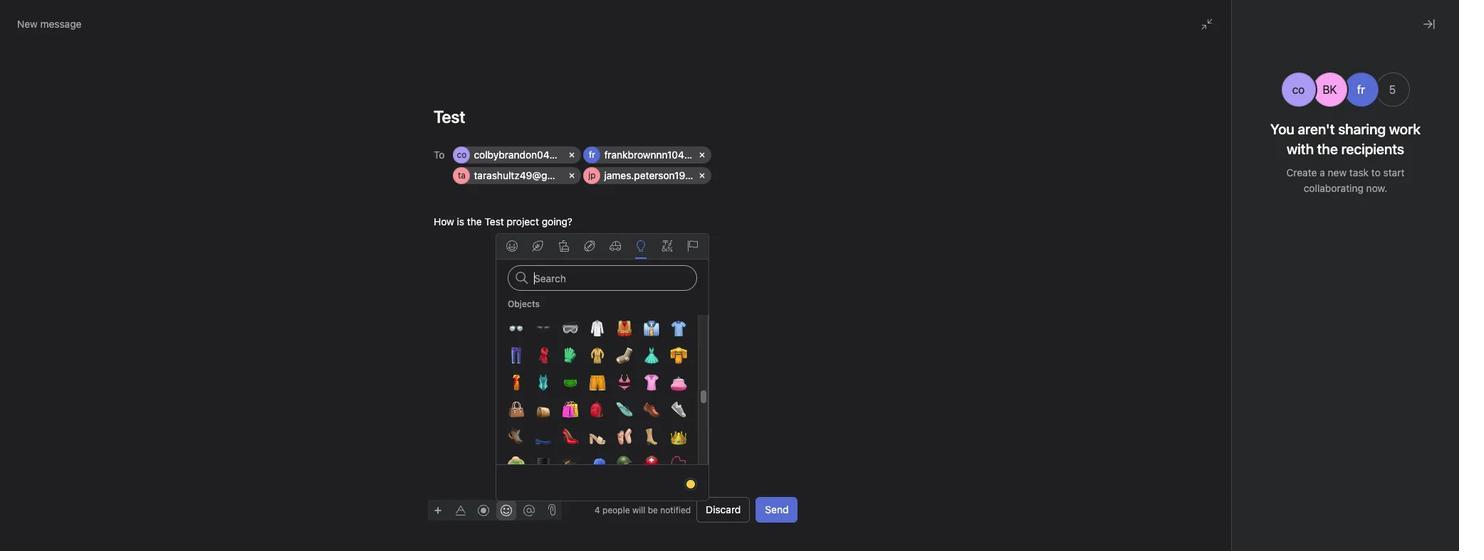 Task type: locate. For each thing, give the bounding box(es) containing it.
0 horizontal spatial to
[[780, 234, 793, 250]]

1 horizontal spatial how
[[1092, 322, 1112, 334]]

0 horizontal spatial co
[[457, 150, 466, 160]]

how inside dialog
[[1092, 322, 1112, 334]]

send
[[765, 504, 789, 516]]

is for colbybrandon04@gmail.com
[[1115, 322, 1122, 334]]

to
[[1372, 167, 1381, 179], [780, 234, 793, 250]]

0 horizontal spatial tarashultz49@gmail.com cell
[[453, 167, 588, 184]]

add subject text field for to
[[416, 105, 815, 128]]

emoji image
[[500, 505, 512, 517]]

1 horizontal spatial co
[[1292, 83, 1305, 96]]

👡 image
[[589, 429, 606, 446]]

co down 8
[[1292, 83, 1305, 96]]

work
[[1389, 121, 1421, 137]]

👝 image
[[535, 402, 552, 419]]

how
[[433, 216, 454, 228], [1092, 322, 1112, 334]]

days
[[1201, 16, 1220, 27]]

co up ta
[[457, 150, 466, 160]]

1 horizontal spatial going?
[[1200, 322, 1231, 334]]

will left "be"
[[632, 505, 645, 516]]

send button
[[756, 498, 798, 523]]

message
[[40, 18, 82, 30]]

0 vertical spatial project
[[506, 216, 539, 228]]

test inside dialog
[[1143, 322, 1162, 334]]

test for to
[[484, 216, 504, 228]]

appear here.
[[811, 254, 892, 270]]

be
[[648, 505, 658, 516]]

0 vertical spatial will
[[787, 254, 808, 270]]

0 vertical spatial test
[[484, 216, 504, 228]]

dialog
[[1075, 199, 1431, 552]]

0 vertical spatial bk
[[1238, 65, 1249, 75]]

will
[[787, 254, 808, 270], [632, 505, 645, 516]]

1 vertical spatial the
[[1125, 322, 1140, 334]]

1 horizontal spatial to
[[1372, 167, 1381, 179]]

0 vertical spatial colbybrandon04@gmail.com
[[474, 149, 605, 161]]

the
[[467, 216, 482, 228], [1125, 322, 1140, 334]]

0 horizontal spatial add subject text field
[[416, 105, 815, 128]]

Add subject text field
[[416, 105, 815, 128], [1075, 243, 1431, 263]]

1 horizontal spatial add subject text field
[[1075, 243, 1431, 263]]

is
[[457, 216, 464, 228], [1115, 322, 1122, 334]]

0 horizontal spatial bk
[[1238, 65, 1249, 75]]

1 horizontal spatial colbybrandon04@gmail.com
[[1132, 278, 1264, 290]]

0 horizontal spatial will
[[632, 505, 645, 516]]

new
[[1328, 167, 1347, 179]]

0 horizontal spatial is
[[457, 216, 464, 228]]

0 horizontal spatial project
[[506, 216, 539, 228]]

👛 image
[[670, 375, 687, 392]]

fr
[[1283, 65, 1289, 75], [1357, 83, 1365, 96], [589, 150, 595, 160]]

to up the now.
[[1372, 167, 1381, 179]]

how is the test project going?
[[433, 216, 572, 228], [1092, 322, 1231, 334]]

james.peterson1902@gmail.com cell
[[583, 167, 753, 184]]

going?
[[541, 216, 572, 228], [1200, 322, 1231, 334]]

tarashultz49@gmail.com cell
[[453, 167, 588, 184], [1111, 296, 1247, 313]]

0 vertical spatial how is the test project going?
[[433, 216, 572, 228]]

1 vertical spatial add subject text field
[[1075, 243, 1431, 263]]

1 vertical spatial how
[[1092, 322, 1112, 334]]

🕶️ image
[[535, 320, 552, 338]]

will down tasks
[[787, 254, 808, 270]]

0 vertical spatial colbybrandon04@gmail.com cell
[[453, 147, 605, 164]]

👙 image
[[616, 375, 633, 392]]

colbybrandon04@gmail.com cell
[[453, 147, 605, 164], [1111, 276, 1264, 293]]

0 vertical spatial fr
[[1283, 65, 1289, 75]]

0 horizontal spatial colbybrandon04@gmail.com cell
[[453, 147, 605, 164]]

tarashultz49@gmail.com
[[474, 170, 588, 182], [1132, 298, 1247, 311]]

1 vertical spatial to
[[780, 234, 793, 250]]

👘 image
[[670, 348, 687, 365]]

🥻 image
[[507, 375, 525, 392]]

frankbrownnn104@gmail.com
[[604, 149, 740, 161]]

collaborating
[[1304, 182, 1364, 194]]

1 horizontal spatial colbybrandon04@gmail.com cell
[[1111, 276, 1264, 293]]

0 horizontal spatial row
[[453, 147, 795, 188]]

in
[[915, 234, 927, 250]]

1 horizontal spatial row
[[1111, 276, 1411, 317]]

test
[[484, 216, 504, 228], [1143, 322, 1162, 334]]

to left tasks
[[780, 234, 793, 250]]

0 horizontal spatial fr
[[589, 150, 595, 160]]

0 horizontal spatial going?
[[541, 216, 572, 228]]

insert an object image
[[433, 507, 442, 515]]

all
[[677, 234, 693, 250]]

👖 image
[[507, 348, 525, 365]]

1 vertical spatial going?
[[1200, 322, 1231, 334]]

going? for colbybrandon04@gmail.com
[[1200, 322, 1231, 334]]

2 vertical spatial fr
[[589, 150, 595, 160]]

minimize image
[[1202, 19, 1213, 30]]

🥽 image
[[562, 320, 579, 338]]

1 horizontal spatial project
[[739, 254, 784, 270]]

1 horizontal spatial test
[[1143, 322, 1162, 334]]

colbybrandon04@gmail.com
[[474, 149, 605, 161], [1132, 278, 1264, 290]]

record a video image
[[478, 505, 489, 517]]

fr inside cell
[[589, 150, 595, 160]]

1 vertical spatial co
[[457, 150, 466, 160]]

2 vertical spatial project
[[1165, 322, 1197, 334]]

1 horizontal spatial fr
[[1283, 65, 1289, 75]]

1 vertical spatial how is the test project going?
[[1092, 322, 1231, 334]]

create
[[1287, 167, 1317, 179]]

1 vertical spatial is
[[1115, 322, 1122, 334]]

going? inside dialog
[[1200, 322, 1231, 334]]

add subject text field for colbybrandon04@gmail.com
[[1075, 243, 1431, 263]]

tasks
[[796, 234, 830, 250]]

free
[[1200, 6, 1218, 17]]

co
[[1292, 83, 1305, 96], [457, 150, 466, 160]]

0 vertical spatial to
[[1372, 167, 1381, 179]]

1 horizontal spatial will
[[787, 254, 808, 270]]

1 vertical spatial colbybrandon04@gmail.com cell
[[1111, 276, 1264, 293]]

jp
[[588, 170, 596, 181]]

0 vertical spatial how
[[433, 216, 454, 228]]

1 horizontal spatial tarashultz49@gmail.com
[[1132, 298, 1247, 311]]

bk left 8
[[1238, 65, 1249, 75]]

project inside the all attachments to tasks & messages in this project will appear here.
[[739, 254, 784, 270]]

0 vertical spatial add subject text field
[[416, 105, 815, 128]]

1 vertical spatial tarashultz49@gmail.com cell
[[1111, 296, 1247, 313]]

project
[[506, 216, 539, 228], [739, 254, 784, 270], [1165, 322, 1197, 334]]

list box
[[562, 6, 903, 28]]

🩴 image
[[616, 402, 633, 419]]

0 horizontal spatial colbybrandon04@gmail.com
[[474, 149, 605, 161]]

left
[[1222, 16, 1236, 27]]

4
[[595, 505, 600, 516]]

the inside dialog
[[1125, 322, 1140, 334]]

👑 image
[[670, 429, 687, 446]]

row
[[453, 147, 795, 188], [1111, 276, 1411, 317]]

0 horizontal spatial how is the test project going?
[[433, 216, 572, 228]]

1 vertical spatial tarashultz49@gmail.com
[[1132, 298, 1247, 311]]

objects
[[508, 299, 540, 310]]

🧢 image
[[589, 456, 606, 473]]

toolbar
[[428, 500, 542, 521]]

share
[[1334, 65, 1357, 75]]

1 vertical spatial test
[[1143, 322, 1162, 334]]

all attachments to tasks & messages in this project will appear here.
[[677, 234, 953, 270]]

fr up jp
[[589, 150, 595, 160]]

fr down share button
[[1357, 83, 1365, 96]]

bk down share button
[[1323, 83, 1337, 96]]

this
[[930, 234, 953, 250]]

1 vertical spatial colbybrandon04@gmail.com
[[1132, 278, 1264, 290]]

1 vertical spatial will
[[632, 505, 645, 516]]

1 vertical spatial fr
[[1357, 83, 1365, 96]]

1 horizontal spatial how is the test project going?
[[1092, 322, 1231, 334]]

1 vertical spatial project
[[739, 254, 784, 270]]

🩰 image
[[616, 429, 633, 446]]

0 horizontal spatial how
[[433, 216, 454, 228]]

bk
[[1238, 65, 1249, 75], [1323, 83, 1337, 96]]

0 horizontal spatial test
[[484, 216, 504, 228]]

project for colbybrandon04@gmail.com
[[1165, 322, 1197, 334]]

how for to
[[433, 216, 454, 228]]

0 vertical spatial tarashultz49@gmail.com
[[474, 170, 588, 182]]

to inside create a new task to start collaborating now.
[[1372, 167, 1381, 179]]

2 horizontal spatial fr
[[1357, 83, 1365, 96]]

how is the test project going? inside dialog
[[1092, 322, 1231, 334]]

1 horizontal spatial tarashultz49@gmail.com cell
[[1111, 296, 1247, 313]]

🛍️ image
[[562, 402, 579, 419]]

is inside dialog
[[1115, 322, 1122, 334]]

1 horizontal spatial bk
[[1323, 83, 1337, 96]]

1 horizontal spatial the
[[1125, 322, 1140, 334]]

0 vertical spatial the
[[467, 216, 482, 228]]

share button
[[1316, 61, 1363, 80]]

0 vertical spatial is
[[457, 216, 464, 228]]

a
[[1320, 167, 1325, 179]]

0 vertical spatial going?
[[541, 216, 572, 228]]

fr left 8
[[1283, 65, 1289, 75]]

👒 image
[[507, 456, 525, 473]]

2 horizontal spatial project
[[1165, 322, 1197, 334]]

1 vertical spatial bk
[[1323, 83, 1337, 96]]

the for colbybrandon04@gmail.com
[[1125, 322, 1140, 334]]

at mention image
[[523, 505, 535, 517]]

0 horizontal spatial the
[[467, 216, 482, 228]]

1 horizontal spatial is
[[1115, 322, 1122, 334]]

0 horizontal spatial tarashultz49@gmail.com
[[474, 170, 588, 182]]



Task type: describe. For each thing, give the bounding box(es) containing it.
👟 image
[[670, 402, 687, 419]]

project for to
[[506, 216, 539, 228]]

notified
[[660, 505, 691, 516]]

🧦 image
[[616, 348, 633, 365]]

attachments
[[696, 234, 777, 250]]

people
[[603, 505, 630, 516]]

tarashultz49@gmail.com inside dialog
[[1132, 298, 1247, 311]]

co inside cell
[[457, 150, 466, 160]]

you aren't sharing work with the recipients
[[1271, 121, 1421, 157]]

discard
[[706, 504, 741, 516]]

formatting image
[[455, 505, 466, 517]]

⛑️ image
[[643, 456, 660, 473]]

test for colbybrandon04@gmail.com
[[1143, 322, 1162, 334]]

4 people will be notified
[[595, 505, 691, 516]]

james.peterson1902@gmail.com
[[604, 170, 753, 182]]

👢 image
[[643, 429, 660, 446]]

close image
[[1424, 19, 1435, 30]]

&
[[834, 234, 844, 250]]

aren't
[[1298, 121, 1335, 137]]

👕 image
[[670, 320, 687, 338]]

the recipients
[[1317, 141, 1405, 157]]

hide sidebar image
[[19, 11, 30, 23]]

going? for to
[[541, 216, 572, 228]]

new message
[[17, 18, 82, 30]]

tarashultz49@gmail.com cell inside dialog
[[1111, 296, 1247, 313]]

🥿 image
[[535, 429, 552, 446]]

create a new task to start collaborating now.
[[1287, 167, 1405, 194]]

free trial 26 days left
[[1188, 6, 1236, 27]]

start
[[1384, 167, 1405, 179]]

📿 image
[[670, 456, 687, 473]]

to
[[433, 148, 444, 161]]

👜 image
[[507, 402, 525, 419]]

🩱 image
[[535, 375, 552, 392]]

🎒 image
[[589, 402, 606, 419]]

26
[[1188, 16, 1199, 27]]

colbybrandon04@gmail.com inside dialog
[[1132, 278, 1264, 290]]

👓 image
[[507, 320, 525, 338]]

colbybrandon04@gmail.com cell for the bottom row
[[1111, 276, 1264, 293]]

task
[[1350, 167, 1369, 179]]

colbybrandon04@gmail.com cell for the top row
[[453, 147, 605, 164]]

🧤 image
[[562, 348, 579, 365]]

🦺 image
[[616, 320, 633, 338]]

1 vertical spatial row
[[1111, 276, 1411, 317]]

🧥 image
[[589, 348, 606, 365]]

👗 image
[[643, 348, 660, 365]]

messages
[[847, 234, 912, 250]]

new
[[17, 18, 38, 30]]

ta
[[458, 170, 465, 181]]

how is the test project going? for colbybrandon04@gmail.com
[[1092, 322, 1231, 334]]

👔 image
[[643, 320, 660, 338]]

will inside the all attachments to tasks & messages in this project will appear here.
[[787, 254, 808, 270]]

Search field
[[508, 266, 697, 291]]

👠 image
[[562, 429, 579, 446]]

🩲 image
[[562, 375, 579, 392]]

the for to
[[467, 216, 482, 228]]

👚 image
[[643, 375, 660, 392]]

🥾 image
[[507, 429, 525, 446]]

you
[[1271, 121, 1295, 137]]

0 vertical spatial tarashultz49@gmail.com cell
[[453, 167, 588, 184]]

trial
[[1220, 6, 1236, 17]]

frankbrownnn104@gmail.com cell
[[583, 147, 740, 164]]

🧣 image
[[535, 348, 552, 365]]

how is the test project going? for to
[[433, 216, 572, 228]]

now.
[[1367, 182, 1388, 194]]

with
[[1287, 141, 1314, 157]]

👞 image
[[643, 402, 660, 419]]

🩳 image
[[589, 375, 606, 392]]

how for colbybrandon04@gmail.com
[[1092, 322, 1112, 334]]

sharing
[[1338, 121, 1386, 137]]

🎩 image
[[535, 456, 552, 473]]

to inside the all attachments to tasks & messages in this project will appear here.
[[780, 234, 793, 250]]

🥼 image
[[589, 320, 606, 338]]

0 vertical spatial row
[[453, 147, 795, 188]]

🎓 image
[[562, 456, 579, 473]]

discard button
[[697, 498, 750, 523]]

is for to
[[457, 216, 464, 228]]

5
[[1389, 83, 1396, 96]]

dialog containing colbybrandon04@gmail.com
[[1075, 199, 1431, 552]]

0 vertical spatial co
[[1292, 83, 1305, 96]]

🪖 image
[[616, 456, 633, 473]]

8
[[1298, 65, 1303, 76]]



Task type: vqa. For each thing, say whether or not it's contained in the screenshot.
an
no



